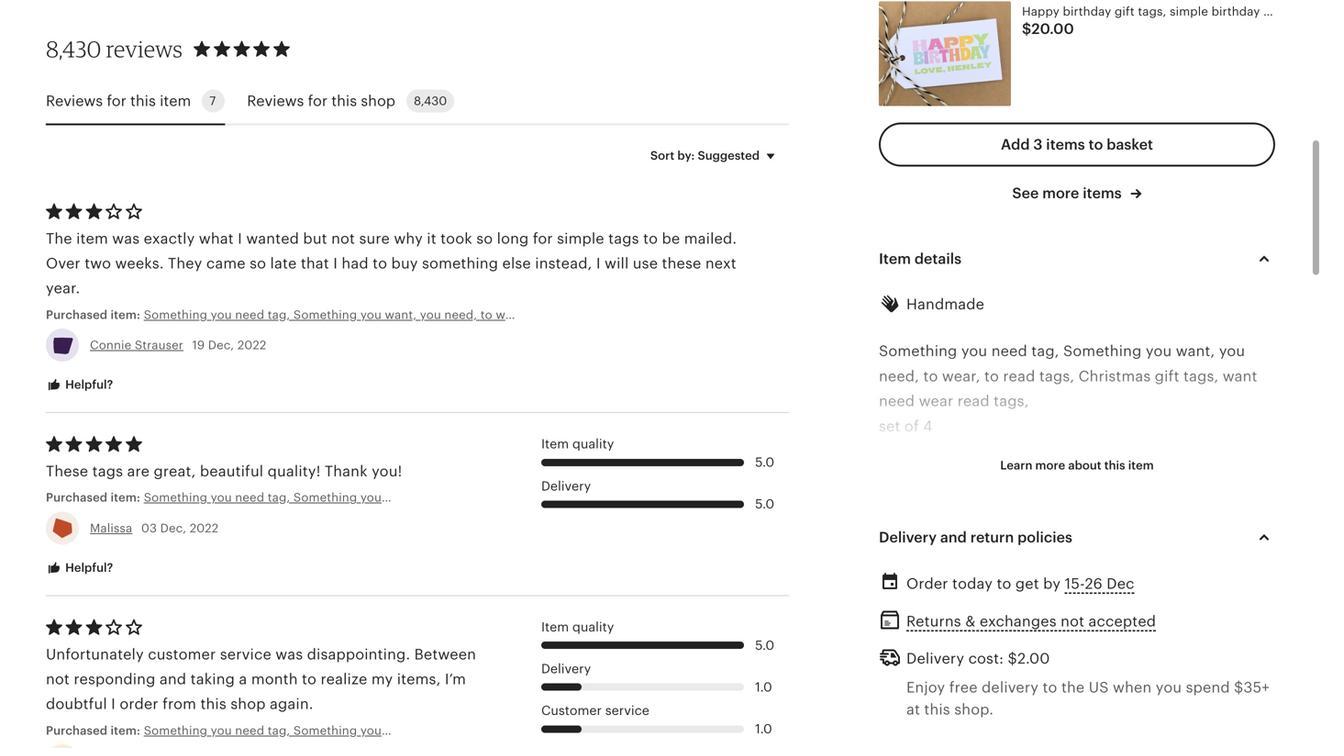 Task type: locate. For each thing, give the bounding box(es) containing it.
of:
[[910, 692, 935, 709]]

these up non-
[[1209, 468, 1248, 484]]

order today to get by 15-26 dec
[[907, 575, 1135, 592]]

need,
[[879, 368, 920, 384], [1033, 568, 1073, 584]]

not
[[331, 230, 355, 247], [1061, 613, 1085, 630], [46, 671, 70, 687]]

0 vertical spatial item quality
[[542, 437, 614, 451]]

for inside the item was exactly what i wanted but not sure why it took so long for simple tags to be mailed. over two weeks. they came so late that i had to buy something else instead, i will use these next year.
[[533, 230, 553, 247]]

shop
[[361, 92, 396, 109], [231, 696, 266, 712]]

so
[[477, 230, 493, 247], [250, 255, 266, 272]]

purchased down doubtful
[[46, 724, 108, 737]]

spend
[[1186, 679, 1231, 696]]

0 horizontal spatial 8,430
[[46, 35, 101, 62]]

and down holiday
[[941, 529, 967, 546]]

2022 right 03
[[190, 521, 219, 535]]

1 vertical spatial not
[[1061, 613, 1085, 630]]

1 vertical spatial item
[[76, 230, 108, 247]]

simple down christmas,
[[1003, 543, 1050, 559]]

0 horizontal spatial was
[[112, 230, 140, 247]]

0 vertical spatial need
[[992, 343, 1028, 359]]

took
[[441, 230, 473, 247]]

wear, up wear
[[943, 368, 981, 384]]

to down '2.00'
[[1043, 679, 1058, 696]]

1 horizontal spatial need
[[992, 343, 1028, 359]]

purchased item: down doubtful
[[46, 724, 144, 737]]

to up wear
[[924, 368, 938, 384]]

1 vertical spatial $
[[1008, 650, 1018, 667]]

8,430 inside tab list
[[414, 94, 447, 108]]

the left us
[[1062, 679, 1085, 696]]

a
[[1217, 493, 1225, 509], [239, 671, 247, 687]]

to up read.
[[997, 575, 1012, 592]]

something down categories:
[[1077, 568, 1154, 584]]

1 item quality from the top
[[542, 437, 614, 451]]

read right wear
[[958, 393, 990, 409]]

2 horizontal spatial simple
[[1003, 543, 1050, 559]]

2 quality from the top
[[573, 620, 614, 634]]

1 vertical spatial quality
[[573, 620, 614, 634]]

month
[[251, 671, 298, 687]]

simple inside the item was exactly what i wanted but not sure why it took so long for simple tags to be mailed. over two weeks. they came so late that i had to buy something else instead, i will use these next year.
[[557, 230, 605, 247]]

from
[[163, 696, 196, 712]]

purchased
[[46, 308, 108, 322], [46, 491, 108, 505], [46, 724, 108, 737]]

not up had
[[331, 230, 355, 247]]

tags up will
[[609, 230, 639, 247]]

be
[[662, 230, 680, 247]]

1 reviews from the left
[[46, 92, 103, 109]]

0 vertical spatial and
[[941, 529, 967, 546]]

reviews for reviews for this shop
[[247, 92, 304, 109]]

helpful? down malissa "link"
[[62, 561, 113, 574]]

reviews right 7
[[247, 92, 304, 109]]

5.0 for unfortunately customer service was disappointing. between not responding and taking a month to realize my items, i'm doubtful i order from this shop again.
[[755, 638, 775, 652]]

else
[[503, 255, 531, 272]]

tags, left want
[[1184, 368, 1219, 384]]

these inside the item was exactly what i wanted but not sure why it took so long for simple tags to be mailed. over two weeks. they came so late that i had to buy something else instead, i will use these next year.
[[662, 255, 702, 272]]

more for see
[[1043, 185, 1080, 202]]

designed
[[1055, 493, 1122, 509]]

2.4
[[920, 717, 941, 734]]

this
[[130, 92, 156, 109], [332, 92, 357, 109], [1105, 459, 1126, 472], [200, 696, 227, 712], [925, 701, 951, 718]]

add 3 items to basket button
[[879, 123, 1276, 167]]

2 1.0 from the top
[[755, 721, 773, 736]]

0 horizontal spatial 2022
[[190, 521, 219, 535]]

item: down are
[[111, 491, 140, 505]]

2 vertical spatial these
[[1049, 518, 1088, 534]]

2 helpful? button from the top
[[32, 551, 127, 585]]

items down add 3 items to basket button
[[1083, 185, 1122, 202]]

simple
[[557, 230, 605, 247], [879, 493, 927, 509], [1003, 543, 1050, 559]]

item for unfortunately customer service was disappointing. between not responding and taking a month to realize my items, i'm doubtful i order from this shop again.
[[542, 620, 569, 634]]

1 purchased from the top
[[46, 308, 108, 322]]

disappointing.
[[307, 646, 410, 663]]

1 horizontal spatial simple
[[879, 493, 927, 509]]

0 vertical spatial these
[[662, 255, 702, 272]]

to left basket
[[1089, 136, 1104, 153]]

item: for tags
[[111, 491, 140, 505]]

need up set
[[879, 393, 915, 409]]

0 horizontal spatial read
[[958, 393, 990, 409]]

reviews down 8,430 reviews
[[46, 92, 103, 109]]

0 vertical spatial the
[[912, 468, 935, 484]]

tags, up learn
[[994, 393, 1029, 409]]

2 horizontal spatial item
[[1129, 459, 1154, 472]]

2 horizontal spatial for
[[533, 230, 553, 247]]

was up weeks.
[[112, 230, 140, 247]]

0 vertical spatial $
[[1022, 21, 1032, 37]]

i
[[238, 230, 242, 247], [333, 255, 338, 272], [596, 255, 601, 272], [111, 696, 116, 712]]

item quality
[[542, 437, 614, 451], [542, 620, 614, 634]]

accepted
[[1089, 613, 1157, 630]]

need, inside something you need tag, something you want, you need, to wear, to read tags, christmas gift tags, want need wear read tags, set of 4
[[879, 368, 920, 384]]

4 right of
[[924, 418, 933, 434]]

$ right happy birthday gift tags, simple birthday tags, custom gift tags, kids gift tags, tags for kids gifts, set of 24 image
[[1022, 21, 1032, 37]]

gift up christmas,
[[987, 493, 1011, 509]]

you inside enjoy free delivery to the us when you spend $35+ at this shop.
[[1156, 679, 1182, 696]]

item left with
[[1129, 459, 1154, 472]]

add
[[1001, 136, 1030, 153]]

2 5.0 from the top
[[755, 497, 775, 511]]

for for item
[[107, 92, 126, 109]]

christmas inside something you need tag, something you want, you need, to wear, to read tags, christmas gift tags, want need wear read tags, set of 4
[[1079, 368, 1151, 384]]

0 vertical spatial item
[[160, 92, 191, 109]]

happy birthday gift tags, simple birthday tags, custom gift tags, kids gift tags, tags for kids gifts, set of 24 image
[[879, 1, 1011, 106]]

the
[[46, 230, 72, 247]]

unfortunately customer service was disappointing. between not responding and taking a month to realize my items, i'm doubtful i order from this shop again.
[[46, 646, 476, 712]]

purchased down year.
[[46, 308, 108, 322]]

a inside unfortunately customer service was disappointing. between not responding and taking a month to realize my items, i'm doubtful i order from this shop again.
[[239, 671, 247, 687]]

and up from
[[160, 671, 186, 687]]

1 vertical spatial and
[[160, 671, 186, 687]]

taking
[[191, 671, 235, 687]]

helpful? for these tags are great, beautiful quality! thank you!
[[62, 561, 113, 574]]

0 horizontal spatial $
[[1008, 650, 1018, 667]]

dec, right 03
[[160, 521, 186, 535]]

2 vertical spatial item:
[[111, 724, 140, 737]]

1 helpful? from the top
[[62, 378, 113, 392]]

0 vertical spatial so
[[477, 230, 493, 247]]

gift left want
[[1155, 368, 1180, 384]]

4 right into
[[990, 543, 999, 559]]

item: down the order
[[111, 724, 140, 737]]

the item was exactly what i wanted but not sure why it took so long for simple tags to be mailed. over two weeks. they came so late that i had to buy something else instead, i will use these next year.
[[46, 230, 737, 297]]

4
[[924, 418, 933, 434], [990, 543, 999, 559], [939, 692, 948, 709]]

3 5.0 from the top
[[755, 638, 775, 652]]

1 vertical spatial 2022
[[190, 521, 219, 535]]

1 vertical spatial more
[[1036, 459, 1066, 472]]

1 vertical spatial was
[[276, 646, 303, 663]]

1 vertical spatial 8,430
[[414, 94, 447, 108]]

1.0 for customer service
[[755, 721, 773, 736]]

this inside learn more about this item dropdown button
[[1105, 459, 1126, 472]]

1 horizontal spatial need,
[[1033, 568, 1073, 584]]

2 vertical spatial not
[[46, 671, 70, 687]]

purchased for these tags are great, beautiful quality! thank you!
[[46, 491, 108, 505]]

want,
[[1176, 343, 1216, 359], [879, 568, 918, 584]]

2 horizontal spatial not
[[1061, 613, 1085, 630]]

1 vertical spatial a
[[239, 671, 247, 687]]

item:
[[111, 308, 140, 322], [111, 491, 140, 505], [111, 724, 140, 737]]

something up wear
[[879, 343, 958, 359]]

need, inside 'join the minimalist christmas movement with these simple holiday gift tags. designed to celebrate a non- commercial christmas, these tags break down your gift-giving into 4 simple categories: something you want, something you need, something to wear, something to read.'
[[1033, 568, 1073, 584]]

a left non-
[[1217, 493, 1225, 509]]

they
[[168, 255, 202, 272]]

2 item: from the top
[[111, 491, 140, 505]]

gift
[[1155, 368, 1180, 384], [987, 493, 1011, 509]]

details: set of: 4 different tags size: 2.4 x 4.75 inches
[[879, 667, 1049, 734]]

3 item: from the top
[[111, 724, 140, 737]]

the right join
[[912, 468, 935, 484]]

helpful? button down connie
[[32, 368, 127, 402]]

connie strauser link
[[90, 338, 184, 352]]

not inside the item was exactly what i wanted but not sure why it took so long for simple tags to be mailed. over two weeks. they came so late that i had to buy something else instead, i will use these next year.
[[331, 230, 355, 247]]

helpful? button
[[32, 368, 127, 402], [32, 551, 127, 585]]

1 vertical spatial helpful?
[[62, 561, 113, 574]]

1 horizontal spatial 4
[[939, 692, 948, 709]]

0 vertical spatial read
[[1004, 368, 1036, 384]]

1 horizontal spatial read
[[1004, 368, 1036, 384]]

the inside 'join the minimalist christmas movement with these simple holiday gift tags. designed to celebrate a non- commercial christmas, these tags break down your gift-giving into 4 simple categories: something you want, something you need, something to wear, something to read.'
[[912, 468, 935, 484]]

helpful?
[[62, 378, 113, 392], [62, 561, 113, 574]]

it
[[427, 230, 437, 247]]

helpful? for the item was exactly what i wanted but not sure why it took so long for simple tags to be mailed. over two weeks. they came so late that i had to buy something else instead, i will use these next year.
[[62, 378, 113, 392]]

0 vertical spatial helpful? button
[[32, 368, 127, 402]]

christmas inside 'join the minimalist christmas movement with these simple holiday gift tags. designed to celebrate a non- commercial christmas, these tags break down your gift-giving into 4 simple categories: something you want, something you need, something to wear, something to read.'
[[1017, 468, 1090, 484]]

1 horizontal spatial reviews
[[247, 92, 304, 109]]

service right customer
[[605, 703, 650, 718]]

these
[[662, 255, 702, 272], [1209, 468, 1248, 484], [1049, 518, 1088, 534]]

2 horizontal spatial these
[[1209, 468, 1248, 484]]

connie strauser 19 dec, 2022
[[90, 338, 266, 352]]

2022 right 19 in the left of the page
[[238, 338, 266, 352]]

customer
[[542, 703, 602, 718]]

helpful? down connie
[[62, 378, 113, 392]]

1 horizontal spatial item
[[160, 92, 191, 109]]

2 reviews from the left
[[247, 92, 304, 109]]

5.0
[[755, 455, 775, 469], [755, 497, 775, 511], [755, 638, 775, 652]]

need
[[992, 343, 1028, 359], [879, 393, 915, 409]]

wear,
[[943, 368, 981, 384], [1176, 568, 1215, 584]]

1 vertical spatial service
[[605, 703, 650, 718]]

had
[[342, 255, 369, 272]]

to inside enjoy free delivery to the us when you spend $35+ at this shop.
[[1043, 679, 1058, 696]]

19
[[192, 338, 205, 352]]

not up doubtful
[[46, 671, 70, 687]]

7
[[209, 94, 216, 108]]

simple down join
[[879, 493, 927, 509]]

to right dec on the right
[[1158, 568, 1172, 584]]

i left will
[[596, 255, 601, 272]]

about
[[1069, 459, 1102, 472]]

these down be
[[662, 255, 702, 272]]

was inside the item was exactly what i wanted but not sure why it took so long for simple tags to be mailed. over two weeks. they came so late that i had to buy something else instead, i will use these next year.
[[112, 230, 140, 247]]

something
[[879, 343, 958, 359], [1064, 343, 1142, 359]]

1 vertical spatial need,
[[1033, 568, 1073, 584]]

shop inside tab list
[[361, 92, 396, 109]]

0 vertical spatial christmas
[[1079, 368, 1151, 384]]

8,430
[[46, 35, 101, 62], [414, 94, 447, 108]]

purchased item: for the item was exactly what i wanted but not sure why it took so long for simple tags to be mailed. over two weeks. they came so late that i had to buy something else instead, i will use these next year.
[[46, 308, 144, 322]]

1 horizontal spatial want,
[[1176, 343, 1216, 359]]

0 vertical spatial 2022
[[238, 338, 266, 352]]

8,430 for 8,430 reviews
[[46, 35, 101, 62]]

1 horizontal spatial the
[[1062, 679, 1085, 696]]

want, inside something you need tag, something you want, you need, to wear, to read tags, christmas gift tags, want need wear read tags, set of 4
[[1176, 343, 1216, 359]]

items inside button
[[1047, 136, 1086, 153]]

0 vertical spatial want,
[[1176, 343, 1216, 359]]

purchased item: up malissa
[[46, 491, 144, 505]]

purchased down these
[[46, 491, 108, 505]]

2 horizontal spatial tags,
[[1184, 368, 1219, 384]]

4 inside 'join the minimalist christmas movement with these simple holiday gift tags. designed to celebrate a non- commercial christmas, these tags break down your gift-giving into 4 simple categories: something you want, something you need, something to wear, something to read.'
[[990, 543, 999, 559]]

8,430 for 8,430
[[414, 94, 447, 108]]

two
[[85, 255, 111, 272]]

1 vertical spatial wear,
[[1176, 568, 1215, 584]]

over
[[46, 255, 81, 272]]

to up again.
[[302, 671, 317, 687]]

0 horizontal spatial a
[[239, 671, 247, 687]]

between
[[415, 646, 476, 663]]

dec, right 19 in the left of the page
[[208, 338, 234, 352]]

these down designed
[[1049, 518, 1088, 534]]

tags up categories:
[[1092, 518, 1123, 534]]

1 vertical spatial purchased item:
[[46, 491, 144, 505]]

1 item: from the top
[[111, 308, 140, 322]]

1 horizontal spatial shop
[[361, 92, 396, 109]]

need, up wear
[[879, 368, 920, 384]]

purchased item: up connie
[[46, 308, 144, 322]]

$ right cost:
[[1008, 650, 1018, 667]]

2 vertical spatial 4
[[939, 692, 948, 709]]

1 vertical spatial purchased
[[46, 491, 108, 505]]

delivery inside dropdown button
[[879, 529, 937, 546]]

2022
[[238, 338, 266, 352], [190, 521, 219, 535]]

so left late
[[250, 255, 266, 272]]

0 vertical spatial was
[[112, 230, 140, 247]]

0 horizontal spatial 4
[[924, 418, 933, 434]]

item left 7
[[160, 92, 191, 109]]

0 vertical spatial service
[[220, 646, 272, 663]]

0 horizontal spatial not
[[46, 671, 70, 687]]

0 horizontal spatial for
[[107, 92, 126, 109]]

to down movement
[[1126, 493, 1141, 509]]

but
[[303, 230, 327, 247]]

to down today
[[960, 593, 974, 609]]

1 something from the left
[[879, 343, 958, 359]]

0 vertical spatial 1.0
[[755, 680, 773, 694]]

not down 15-
[[1061, 613, 1085, 630]]

learn more about this item button
[[987, 449, 1168, 482]]

1 purchased item: from the top
[[46, 308, 144, 322]]

i down the responding
[[111, 696, 116, 712]]

delivery
[[542, 478, 591, 493], [879, 529, 937, 546], [907, 650, 965, 667], [542, 661, 591, 676]]

item up two
[[76, 230, 108, 247]]

4 right the of:
[[939, 692, 948, 709]]

1 horizontal spatial a
[[1217, 493, 1225, 509]]

need left tag,
[[992, 343, 1028, 359]]

0 horizontal spatial these
[[662, 255, 702, 272]]

need, down policies
[[1033, 568, 1073, 584]]

0 horizontal spatial wear,
[[943, 368, 981, 384]]

service inside unfortunately customer service was disappointing. between not responding and taking a month to realize my items, i'm doubtful i order from this shop again.
[[220, 646, 272, 663]]

1 vertical spatial 4
[[990, 543, 999, 559]]

0 horizontal spatial need,
[[879, 368, 920, 384]]

size:
[[879, 717, 916, 734]]

2 helpful? from the top
[[62, 561, 113, 574]]

returns & exchanges not accepted
[[907, 613, 1157, 630]]

1 vertical spatial want,
[[879, 568, 918, 584]]

something you need tag, something you want, you need, to wear, to read tags, christmas gift tags, want need wear read tags, set of 4
[[879, 343, 1258, 434]]

1 horizontal spatial so
[[477, 230, 493, 247]]

the
[[912, 468, 935, 484], [1062, 679, 1085, 696]]

different
[[952, 692, 1014, 709]]

see more items
[[1013, 185, 1126, 202]]

items right 3
[[1047, 136, 1086, 153]]

0 horizontal spatial something
[[879, 343, 958, 359]]

dec
[[1107, 575, 1135, 592]]

more right see
[[1043, 185, 1080, 202]]

more
[[1043, 185, 1080, 202], [1036, 459, 1066, 472]]

2 item quality from the top
[[542, 620, 614, 634]]

0 vertical spatial a
[[1217, 493, 1225, 509]]

$
[[1022, 21, 1032, 37], [1008, 650, 1018, 667]]

was up month
[[276, 646, 303, 663]]

today
[[953, 575, 993, 592]]

1.0 for delivery
[[755, 680, 773, 694]]

a right taking
[[239, 671, 247, 687]]

1 horizontal spatial something
[[1064, 343, 1142, 359]]

0 horizontal spatial want,
[[879, 568, 918, 584]]

of
[[905, 418, 919, 434]]

purchased item: for unfortunately customer service was disappointing. between not responding and taking a month to realize my items, i'm doubtful i order from this shop again.
[[46, 724, 144, 737]]

and inside unfortunately customer service was disappointing. between not responding and taking a month to realize my items, i'm doubtful i order from this shop again.
[[160, 671, 186, 687]]

2 purchased from the top
[[46, 491, 108, 505]]

i right what
[[238, 230, 242, 247]]

something down 'took' at the left top of page
[[422, 255, 498, 272]]

item: for item
[[111, 308, 140, 322]]

helpful? button down malissa "link"
[[32, 551, 127, 585]]

next
[[706, 255, 737, 272]]

tags.
[[1016, 493, 1051, 509]]

0 vertical spatial items
[[1047, 136, 1086, 153]]

0 horizontal spatial the
[[912, 468, 935, 484]]

0 vertical spatial purchased item:
[[46, 308, 144, 322]]

0 vertical spatial item:
[[111, 308, 140, 322]]

i left had
[[333, 255, 338, 272]]

so right 'took' at the left top of page
[[477, 230, 493, 247]]

0 vertical spatial quality
[[573, 437, 614, 451]]

item: up "connie strauser" link
[[111, 308, 140, 322]]

1 horizontal spatial and
[[941, 529, 967, 546]]

simple up instead,
[[557, 230, 605, 247]]

tags, down tag,
[[1040, 368, 1075, 384]]

more right learn
[[1036, 459, 1066, 472]]

0 vertical spatial dec,
[[208, 338, 234, 352]]

0 vertical spatial shop
[[361, 92, 396, 109]]

basket
[[1107, 136, 1154, 153]]

1 vertical spatial items
[[1083, 185, 1122, 202]]

quality for unfortunately customer service was disappointing. between not responding and taking a month to realize my items, i'm doubtful i order from this shop again.
[[573, 620, 614, 634]]

1 horizontal spatial dec,
[[208, 338, 234, 352]]

something right tag,
[[1064, 343, 1142, 359]]

1 vertical spatial item quality
[[542, 620, 614, 634]]

tab list
[[46, 78, 789, 125]]

2 purchased item: from the top
[[46, 491, 144, 505]]

1 horizontal spatial 2022
[[238, 338, 266, 352]]

0 vertical spatial wear,
[[943, 368, 981, 384]]

1 quality from the top
[[573, 437, 614, 451]]

1 1.0 from the top
[[755, 680, 773, 694]]

purchased for unfortunately customer service was disappointing. between not responding and taking a month to realize my items, i'm doubtful i order from this shop again.
[[46, 724, 108, 737]]

again.
[[270, 696, 314, 712]]

service up month
[[220, 646, 272, 663]]

when
[[1113, 679, 1152, 696]]

not inside returns & exchanges not accepted button
[[1061, 613, 1085, 630]]

1 helpful? button from the top
[[32, 368, 127, 402]]

0 vertical spatial more
[[1043, 185, 1080, 202]]

purchased item:
[[46, 308, 144, 322], [46, 491, 144, 505], [46, 724, 144, 737]]

to left be
[[643, 230, 658, 247]]

0 vertical spatial 4
[[924, 418, 933, 434]]

0 horizontal spatial so
[[250, 255, 266, 272]]

wear, inside 'join the minimalist christmas movement with these simple holiday gift tags. designed to celebrate a non- commercial christmas, these tags break down your gift-giving into 4 simple categories: something you want, something you need, something to wear, something to read.'
[[1176, 568, 1215, 584]]

0 vertical spatial gift
[[1155, 368, 1180, 384]]

2 something from the left
[[1064, 343, 1142, 359]]

1 5.0 from the top
[[755, 455, 775, 469]]

read down tag,
[[1004, 368, 1036, 384]]

1 vertical spatial these
[[1209, 468, 1248, 484]]

3 purchased from the top
[[46, 724, 108, 737]]

tags up inches
[[1018, 692, 1049, 709]]

gift inside 'join the minimalist christmas movement with these simple holiday gift tags. designed to celebrate a non- commercial christmas, these tags break down your gift-giving into 4 simple categories: something you want, something you need, something to wear, something to read.'
[[987, 493, 1011, 509]]

0 horizontal spatial reviews
[[46, 92, 103, 109]]

to down handmade
[[985, 368, 1000, 384]]

more inside dropdown button
[[1036, 459, 1066, 472]]

1 vertical spatial gift
[[987, 493, 1011, 509]]

0 vertical spatial helpful?
[[62, 378, 113, 392]]

helpful? button for the item was exactly what i wanted but not sure why it took so long for simple tags to be mailed. over two weeks. they came so late that i had to buy something else instead, i will use these next year.
[[32, 368, 127, 402]]

3 purchased item: from the top
[[46, 724, 144, 737]]

wear, down down on the bottom right of page
[[1176, 568, 1215, 584]]



Task type: vqa. For each thing, say whether or not it's contained in the screenshot.


Task type: describe. For each thing, give the bounding box(es) containing it.
mailed.
[[684, 230, 737, 247]]

holiday
[[931, 493, 983, 509]]

set
[[879, 692, 906, 709]]

delivery
[[982, 679, 1039, 696]]

4.75
[[957, 717, 987, 734]]

are
[[127, 463, 150, 480]]

you!
[[372, 463, 402, 480]]

exchanges
[[980, 613, 1057, 630]]

christmas,
[[968, 518, 1045, 534]]

a inside 'join the minimalist christmas movement with these simple holiday gift tags. designed to celebrate a non- commercial christmas, these tags break down your gift-giving into 4 simple categories: something you want, something you need, something to wear, something to read.'
[[1217, 493, 1225, 509]]

returns & exchanges not accepted button
[[907, 608, 1157, 635]]

set
[[879, 418, 901, 434]]

us
[[1089, 679, 1109, 696]]

doubtful
[[46, 696, 107, 712]]

26
[[1085, 575, 1103, 592]]

15-
[[1065, 575, 1085, 592]]

something inside the item was exactly what i wanted but not sure why it took so long for simple tags to be mailed. over two weeks. they came so late that i had to buy something else instead, i will use these next year.
[[422, 255, 498, 272]]

was inside unfortunately customer service was disappointing. between not responding and taking a month to realize my items, i'm doubtful i order from this shop again.
[[276, 646, 303, 663]]

this inside enjoy free delivery to the us when you spend $35+ at this shop.
[[925, 701, 951, 718]]

exactly
[[144, 230, 195, 247]]

item quality for unfortunately customer service was disappointing. between not responding and taking a month to realize my items, i'm doubtful i order from this shop again.
[[542, 620, 614, 634]]

tab list containing reviews for this item
[[46, 78, 789, 125]]

1 vertical spatial read
[[958, 393, 990, 409]]

year.
[[46, 280, 80, 297]]

tags inside the item was exactly what i wanted but not sure why it took so long for simple tags to be mailed. over two weeks. they came so late that i had to buy something else instead, i will use these next year.
[[609, 230, 639, 247]]

order
[[907, 575, 949, 592]]

buy
[[392, 255, 418, 272]]

into
[[958, 543, 986, 559]]

4 inside something you need tag, something you want, you need, to wear, to read tags, christmas gift tags, want need wear read tags, set of 4
[[924, 418, 933, 434]]

use
[[633, 255, 658, 272]]

return
[[971, 529, 1014, 546]]

item inside dropdown button
[[879, 251, 911, 267]]

why
[[394, 230, 423, 247]]

tags inside details: set of: 4 different tags size: 2.4 x 4.75 inches
[[1018, 692, 1049, 709]]

these
[[46, 463, 88, 480]]

get
[[1016, 575, 1040, 592]]

quality for these tags are great, beautiful quality! thank you!
[[573, 437, 614, 451]]

delivery and return policies
[[879, 529, 1073, 546]]

at
[[907, 701, 921, 718]]

enjoy free delivery to the us when you spend $35+ at this shop.
[[907, 679, 1270, 718]]

20.00
[[1032, 21, 1075, 37]]

purchased for the item was exactly what i wanted but not sure why it took so long for simple tags to be mailed. over two weeks. they came so late that i had to buy something else instead, i will use these next year.
[[46, 308, 108, 322]]

beautiful
[[200, 463, 264, 480]]

helpful? button for these tags are great, beautiful quality! thank you!
[[32, 551, 127, 585]]

to inside unfortunately customer service was disappointing. between not responding and taking a month to realize my items, i'm doubtful i order from this shop again.
[[302, 671, 317, 687]]

sure
[[359, 230, 390, 247]]

malissa 03 dec, 2022
[[90, 521, 219, 535]]

1 vertical spatial need
[[879, 393, 915, 409]]

the inside enjoy free delivery to the us when you spend $35+ at this shop.
[[1062, 679, 1085, 696]]

realize
[[321, 671, 368, 687]]

something down into
[[923, 568, 999, 584]]

items for 3
[[1047, 136, 1086, 153]]

join
[[879, 468, 908, 484]]

want, inside 'join the minimalist christmas movement with these simple holiday gift tags. designed to celebrate a non- commercial christmas, these tags break down your gift-giving into 4 simple categories: something you want, something you need, something to wear, something to read.'
[[879, 568, 918, 584]]

great,
[[154, 463, 196, 480]]

reviews for this shop
[[247, 92, 396, 109]]

x
[[945, 717, 953, 734]]

your
[[1215, 518, 1247, 534]]

this inside unfortunately customer service was disappointing. between not responding and taking a month to realize my items, i'm doubtful i order from this shop again.
[[200, 696, 227, 712]]

movement
[[1094, 468, 1170, 484]]

5.0 for these tags are great, beautiful quality! thank you!
[[755, 455, 775, 469]]

2 vertical spatial simple
[[1003, 543, 1050, 559]]

15-26 dec button
[[1065, 570, 1135, 597]]

something down order on the right bottom
[[879, 593, 956, 609]]

commercial
[[879, 518, 964, 534]]

purchased item: for these tags are great, beautiful quality! thank you!
[[46, 491, 144, 505]]

item inside the item was exactly what i wanted but not sure why it took so long for simple tags to be mailed. over two weeks. they came so late that i had to buy something else instead, i will use these next year.
[[76, 230, 108, 247]]

and inside dropdown button
[[941, 529, 967, 546]]

tags inside 'join the minimalist christmas movement with these simple holiday gift tags. designed to celebrate a non- commercial christmas, these tags break down your gift-giving into 4 simple categories: something you want, something you need, something to wear, something to read.'
[[1092, 518, 1123, 534]]

break
[[1127, 518, 1167, 534]]

to inside button
[[1089, 136, 1104, 153]]

enjoy
[[907, 679, 946, 696]]

reviews for this item
[[46, 92, 191, 109]]

1 horizontal spatial service
[[605, 703, 650, 718]]

want
[[1223, 368, 1258, 384]]

0 horizontal spatial dec,
[[160, 521, 186, 535]]

item details button
[[863, 237, 1292, 281]]

details
[[915, 251, 962, 267]]

that
[[301, 255, 329, 272]]

malissa
[[90, 521, 132, 535]]

&
[[966, 613, 976, 630]]

gift inside something you need tag, something you want, you need, to wear, to read tags, christmas gift tags, want need wear read tags, set of 4
[[1155, 368, 1180, 384]]

item inside dropdown button
[[1129, 459, 1154, 472]]

gift-
[[879, 543, 909, 559]]

learn
[[1001, 459, 1033, 472]]

wanted
[[246, 230, 299, 247]]

1 horizontal spatial $
[[1022, 21, 1032, 37]]

to left buy
[[373, 255, 387, 272]]

handmade
[[907, 296, 985, 313]]

1 vertical spatial so
[[250, 255, 266, 272]]

4 inside details: set of: 4 different tags size: 2.4 x 4.75 inches
[[939, 692, 948, 709]]

item: for customer
[[111, 724, 140, 737]]

instead,
[[535, 255, 592, 272]]

shop inside unfortunately customer service was disappointing. between not responding and taking a month to realize my items, i'm doubtful i order from this shop again.
[[231, 696, 266, 712]]

3
[[1034, 136, 1043, 153]]

what
[[199, 230, 234, 247]]

item inside tab list
[[160, 92, 191, 109]]

by
[[1044, 575, 1061, 592]]

late
[[270, 255, 297, 272]]

wear, inside something you need tag, something you want, you need, to wear, to read tags, christmas gift tags, want need wear read tags, set of 4
[[943, 368, 981, 384]]

item quality for these tags are great, beautiful quality! thank you!
[[542, 437, 614, 451]]

with
[[1174, 468, 1205, 484]]

connie
[[90, 338, 131, 352]]

responding
[[74, 671, 156, 687]]

1 vertical spatial simple
[[879, 493, 927, 509]]

items for more
[[1083, 185, 1122, 202]]

for for shop
[[308, 92, 328, 109]]

item for these tags are great, beautiful quality! thank you!
[[542, 437, 569, 451]]

2.00
[[1018, 650, 1050, 667]]

non-
[[1229, 493, 1262, 509]]

down
[[1171, 518, 1211, 534]]

customer service
[[542, 703, 650, 718]]

1 horizontal spatial tags,
[[1040, 368, 1075, 384]]

quality!
[[268, 463, 321, 480]]

something down down on the bottom right of page
[[1139, 543, 1215, 559]]

reviews for reviews for this item
[[46, 92, 103, 109]]

i inside unfortunately customer service was disappointing. between not responding and taking a month to realize my items, i'm doubtful i order from this shop again.
[[111, 696, 116, 712]]

long
[[497, 230, 529, 247]]

tags left are
[[92, 463, 123, 480]]

not inside unfortunately customer service was disappointing. between not responding and taking a month to realize my items, i'm doubtful i order from this shop again.
[[46, 671, 70, 687]]

returns
[[907, 613, 962, 630]]

delivery and return policies button
[[863, 515, 1292, 559]]

tag,
[[1032, 343, 1060, 359]]

weeks.
[[115, 255, 164, 272]]

by:
[[678, 149, 695, 162]]

sort by: suggested
[[651, 149, 760, 162]]

0 horizontal spatial tags,
[[994, 393, 1029, 409]]

more for learn
[[1036, 459, 1066, 472]]

sort
[[651, 149, 675, 162]]



